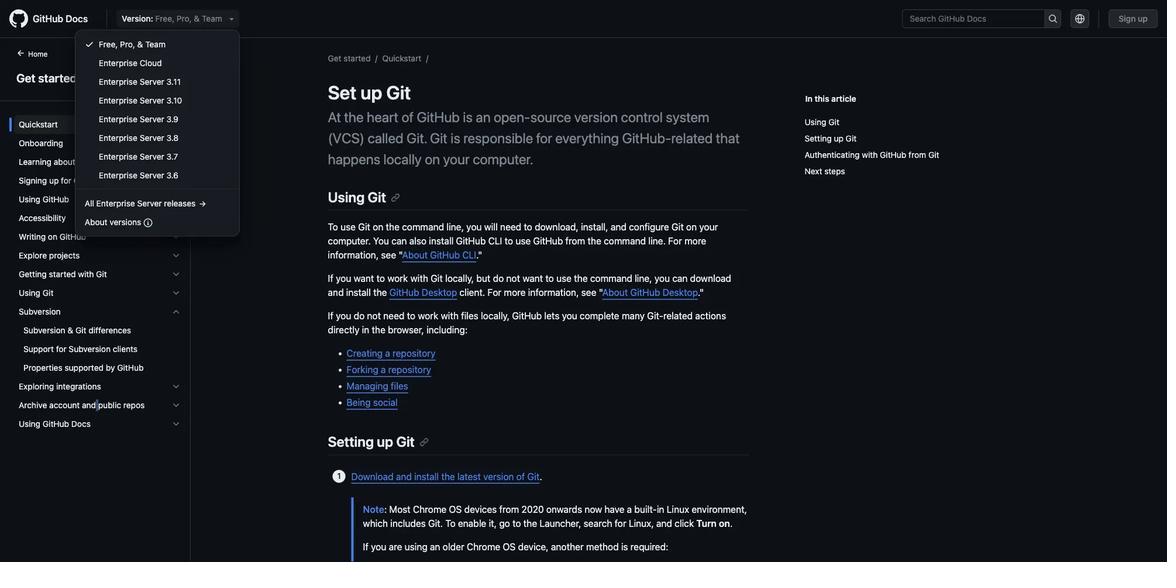 Task type: vqa. For each thing, say whether or not it's contained in the screenshot.
do within the If you do not need to work with files locally, GitHub lets you complete many Git-related actions directly in the browser, including:
yes



Task type: locate. For each thing, give the bounding box(es) containing it.
related down system
[[672, 130, 713, 146]]

1 vertical spatial in
[[657, 504, 665, 515]]

download,
[[535, 222, 579, 233]]

1 vertical spatial locally,
[[481, 311, 510, 322]]

sc 9kayk9 0 image inside writing on github dropdown button
[[171, 232, 181, 242]]

sc 9kayk9 0 image for docs
[[171, 420, 181, 429]]

0 vertical spatial docs
[[66, 13, 88, 24]]

to up browser,
[[407, 311, 416, 322]]

work
[[388, 273, 408, 284], [418, 311, 439, 322]]

sc 9kayk9 0 image inside the getting started with git dropdown button
[[171, 270, 181, 279]]

git. inside at the heart of github is an open-source version control system (vcs) called git. git is responsible for everything github-related that happens locally on your computer.
[[407, 130, 427, 146]]

on
[[425, 151, 440, 167], [373, 222, 384, 233], [687, 222, 697, 233], [48, 232, 57, 242], [719, 518, 730, 529]]

1 subversion element from the top
[[9, 303, 190, 378]]

0 horizontal spatial work
[[388, 273, 408, 284]]

an inside at the heart of github is an open-source version control system (vcs) called git. git is responsible for everything github-related that happens locally on your computer.
[[476, 109, 491, 125]]

if
[[328, 273, 334, 284], [328, 311, 334, 322], [363, 541, 369, 552]]

launcher,
[[540, 518, 581, 529]]

enterprise for enterprise cloud
[[99, 58, 137, 68]]

you inside to use git on the command line, you will need to download, install, and configure git on your computer. you can also install github cli to use github from the command line. for more information, see "
[[467, 222, 482, 233]]

0 vertical spatial use
[[341, 222, 356, 233]]

git. up locally
[[407, 130, 427, 146]]

1 vertical spatial subversion
[[23, 326, 65, 335]]

1 vertical spatial git.
[[428, 518, 443, 529]]

version up everything
[[575, 109, 618, 125]]

github down signing up for github
[[43, 195, 69, 204]]

with up github desktop link
[[411, 273, 428, 284]]

server inside enterprise server 3.9 link
[[140, 114, 164, 124]]

configure
[[629, 222, 669, 233]]

about down also
[[402, 250, 428, 261]]

setting down the being
[[328, 434, 374, 450]]

pro, inside menu
[[120, 39, 135, 49]]

get for get started
[[16, 71, 36, 85]]

free, up free, pro, & team link
[[155, 14, 174, 23]]

1 vertical spatial is
[[451, 130, 461, 146]]

docs down archive account and public repos on the left bottom of the page
[[71, 419, 91, 429]]

0 horizontal spatial chrome
[[413, 504, 447, 515]]

your inside at the heart of github is an open-source version control system (vcs) called git. git is responsible for everything github-related that happens locally on your computer.
[[443, 151, 470, 167]]

1 horizontal spatial your
[[700, 222, 718, 233]]

releases
[[164, 198, 196, 208]]

1 horizontal spatial need
[[500, 222, 522, 233]]

need inside to use git on the command line, you will need to download, install, and configure git on your computer. you can also install github cli to use github from the command line. for more information, see "
[[500, 222, 522, 233]]

for right line.
[[668, 236, 682, 247]]

chrome down it,
[[467, 541, 501, 552]]

1 horizontal spatial get started link
[[328, 53, 371, 63]]

1 vertical spatial if
[[328, 311, 334, 322]]

1 vertical spatial free,
[[99, 39, 118, 49]]

" inside to use git on the command line, you will need to download, install, and configure git on your computer. you can also install github cli to use github from the command line. for more information, see "
[[399, 250, 402, 261]]

enterprise server 3.10 link
[[80, 91, 235, 110]]

the right at
[[344, 109, 364, 125]]

and
[[611, 222, 627, 233], [328, 287, 344, 298], [82, 401, 96, 410], [396, 471, 412, 482], [657, 518, 673, 529]]

of up 2020
[[517, 471, 525, 482]]

and down linux
[[657, 518, 673, 529]]

enterprise server 3.9
[[99, 114, 178, 124]]

sc 9kayk9 0 image for and
[[171, 401, 181, 410]]

from up go
[[500, 504, 519, 515]]

the inside if you do not need to work with files locally, github lets you complete many git-related actions directly in the browser, including:
[[372, 325, 386, 336]]

onboarding
[[19, 138, 63, 148]]

get started link down check image
[[14, 69, 176, 87]]

is left responsible
[[451, 130, 461, 146]]

0 horizontal spatial setting up git link
[[328, 434, 429, 450]]

0 vertical spatial need
[[500, 222, 522, 233]]

get started link up set
[[328, 53, 371, 63]]

get
[[328, 53, 342, 63], [16, 71, 36, 85]]

line, inside if you want to work with git locally, but do not want to use the command line, you can download and install the
[[635, 273, 652, 284]]

1 sc 9kayk9 0 image from the top
[[171, 232, 181, 242]]

server inside enterprise server 3.8 link
[[140, 133, 164, 143]]

sc 9kayk9 0 image for github
[[171, 232, 181, 242]]

2 vertical spatial &
[[68, 326, 73, 335]]

/ left quickstart "link"
[[375, 53, 378, 63]]

0 horizontal spatial in
[[362, 325, 369, 336]]

using git inside using git link
[[805, 117, 840, 127]]

1 vertical spatial use
[[516, 236, 531, 247]]

files down client.
[[461, 311, 479, 322]]

github desktop link
[[390, 287, 457, 298]]

enterprise for enterprise server 3.9
[[99, 114, 137, 124]]

can right "you"
[[392, 236, 407, 247]]

integrations
[[56, 382, 101, 392]]

enterprise server 3.6
[[99, 170, 178, 180]]

docs inside 'using github docs' dropdown button
[[71, 419, 91, 429]]

lets
[[545, 311, 560, 322]]

3 sc 9kayk9 0 image from the top
[[171, 289, 181, 298]]

of inside at the heart of github is an open-source version control system (vcs) called git. git is responsible for everything github-related that happens locally on your computer.
[[402, 109, 414, 125]]

browser,
[[388, 325, 424, 336]]

0 horizontal spatial to
[[328, 222, 338, 233]]

server for 3.11
[[140, 77, 164, 86]]

server inside "enterprise server 3.10" link
[[140, 95, 164, 105]]

get for get started / quickstart /
[[328, 53, 342, 63]]

3.7
[[167, 152, 178, 161]]

0 horizontal spatial using git
[[19, 288, 53, 298]]

more right line.
[[685, 236, 707, 247]]

it,
[[489, 518, 497, 529]]

the inside ": most chrome os devices from 2020 onwards now have a built-in linux environment, which includes git. to enable it, go to the launcher, search for linux, and click"
[[524, 518, 537, 529]]

1 horizontal spatial get
[[328, 53, 342, 63]]

1 horizontal spatial desktop
[[663, 287, 698, 298]]

enterprise
[[99, 58, 137, 68], [99, 77, 137, 86], [99, 95, 137, 105], [99, 114, 137, 124], [99, 133, 137, 143], [99, 152, 137, 161], [99, 170, 137, 180], [96, 198, 135, 208]]

0 horizontal spatial get started link
[[14, 69, 176, 87]]

team up enterprise cloud link
[[145, 39, 166, 49]]

files inside if you do not need to work with files locally, github lets you complete many git-related actions directly in the browser, including:
[[461, 311, 479, 322]]

setting up the authenticating
[[805, 134, 832, 143]]

3.9
[[167, 114, 178, 124]]

computer. down responsible
[[473, 151, 534, 167]]

setting up git link up next steps link
[[805, 131, 1026, 147]]

menu
[[75, 30, 239, 236]]

1 vertical spatial do
[[354, 311, 365, 322]]

can inside to use git on the command line, you will need to download, install, and configure git on your computer. you can also install github cli to use github from the command line. for more information, see "
[[392, 236, 407, 247]]

signing up for github
[[19, 176, 100, 186]]

Search GitHub Docs search field
[[903, 10, 1045, 28]]

2 / from the left
[[426, 53, 429, 63]]

need up browser,
[[383, 311, 405, 322]]

required:
[[631, 541, 669, 552]]

do inside if you do not need to work with files locally, github lets you complete many git-related actions directly in the browser, including:
[[354, 311, 365, 322]]

1 horizontal spatial do
[[493, 273, 504, 284]]

4 sc 9kayk9 0 image from the top
[[171, 382, 181, 392]]

0 vertical spatial os
[[449, 504, 462, 515]]

install up about github cli ."
[[429, 236, 454, 247]]

1 / from the left
[[375, 53, 378, 63]]

enable
[[458, 518, 487, 529]]

in this article
[[806, 94, 857, 103]]

open-
[[494, 109, 531, 125]]

get down home
[[16, 71, 36, 85]]

github inside dropdown button
[[60, 232, 86, 242]]

with right the authenticating
[[862, 150, 878, 160]]

0 horizontal spatial more
[[504, 287, 526, 298]]

0 horizontal spatial for
[[488, 287, 502, 298]]

1 horizontal spatial chrome
[[467, 541, 501, 552]]

started for get started
[[38, 71, 77, 85]]

command up complete
[[590, 273, 633, 284]]

using git link down happens
[[328, 189, 400, 205]]

version inside at the heart of github is an open-source version control system (vcs) called git. git is responsible for everything github-related that happens locally on your computer.
[[575, 109, 618, 125]]

free, right check image
[[99, 39, 118, 49]]

1 horizontal spatial about
[[402, 250, 428, 261]]

0 horizontal spatial can
[[392, 236, 407, 247]]

1 horizontal spatial /
[[426, 53, 429, 63]]

0 horizontal spatial locally,
[[445, 273, 474, 284]]

quickstart up onboarding
[[19, 120, 58, 129]]

authenticating with github from git link
[[805, 147, 1026, 163]]

up right the sign
[[1138, 14, 1148, 23]]

locally, inside if you want to work with git locally, but do not want to use the command line, you can download and install the
[[445, 273, 474, 284]]

are
[[389, 541, 402, 552]]

locally, up client.
[[445, 273, 474, 284]]

1 vertical spatial started
[[38, 71, 77, 85]]

about github cli link
[[402, 250, 477, 261]]

select language: current language is english image
[[1076, 14, 1085, 23]]

the
[[344, 109, 364, 125], [386, 222, 400, 233], [588, 236, 602, 247], [574, 273, 588, 284], [373, 287, 387, 298], [372, 325, 386, 336], [442, 471, 455, 482], [524, 518, 537, 529]]

0 horizontal spatial desktop
[[422, 287, 457, 298]]

1 horizontal spatial want
[[523, 273, 543, 284]]

1 vertical spatial need
[[383, 311, 405, 322]]

information, inside to use git on the command line, you will need to download, install, and configure git on your computer. you can also install github cli to use github from the command line. for more information, see "
[[328, 250, 379, 261]]

this
[[815, 94, 830, 103]]

sc 9kayk9 0 image inside explore projects dropdown button
[[171, 251, 181, 260]]

environment,
[[692, 504, 747, 515]]

archive account and public repos button
[[14, 396, 186, 415]]

1 vertical spatial not
[[367, 311, 381, 322]]

get started element
[[0, 47, 191, 561]]

1 vertical spatial information,
[[528, 287, 579, 298]]

0 vertical spatial do
[[493, 273, 504, 284]]

1 vertical spatial work
[[418, 311, 439, 322]]

related inside if you do not need to work with files locally, github lets you complete many git-related actions directly in the browser, including:
[[664, 311, 693, 322]]

exploring
[[19, 382, 54, 392]]

github down onboarding dropdown button
[[78, 157, 104, 167]]

and inside to use git on the command line, you will need to download, install, and configure git on your computer. you can also install github cli to use github from the command line. for more information, see "
[[611, 222, 627, 233]]

computer. left "you"
[[328, 236, 371, 247]]

if you do not need to work with files locally, github lets you complete many git-related actions directly in the browser, including:
[[328, 311, 726, 336]]

to
[[328, 222, 338, 233], [446, 518, 456, 529]]

5 sc 9kayk9 0 image from the top
[[171, 401, 181, 410]]

using inside dropdown button
[[19, 288, 40, 298]]

1 horizontal spatial more
[[685, 236, 707, 247]]

started inside dropdown button
[[49, 270, 76, 279]]

that
[[716, 130, 740, 146]]

3.6
[[167, 170, 178, 180]]

line, inside to use git on the command line, you will need to download, install, and configure git on your computer. you can also install github cli to use github from the command line. for more information, see "
[[447, 222, 464, 233]]

os inside ": most chrome os devices from 2020 onwards now have a built-in linux environment, which includes git. to enable it, go to the launcher, search for linux, and click"
[[449, 504, 462, 515]]

0 vertical spatial setting up git
[[805, 134, 857, 143]]

1 horizontal spatial from
[[566, 236, 585, 247]]

repository down creating a repository link
[[388, 364, 431, 376]]

2 vertical spatial is
[[621, 541, 628, 552]]

0 vertical spatial pro,
[[177, 14, 192, 23]]

0 horizontal spatial about
[[85, 217, 107, 227]]

github up projects
[[60, 232, 86, 242]]

1 vertical spatial computer.
[[328, 236, 371, 247]]

" up complete
[[599, 287, 603, 298]]

about inside menu
[[85, 217, 107, 227]]

desktop
[[422, 287, 457, 298], [663, 287, 698, 298]]

enterprise for enterprise server 3.6
[[99, 170, 137, 180]]

about github desktop link
[[603, 287, 698, 298]]

managing files link
[[347, 381, 408, 392]]

1 horizontal spatial setting
[[805, 134, 832, 143]]

0 vertical spatial version
[[575, 109, 618, 125]]

started up set up git
[[344, 53, 371, 63]]

docs
[[66, 13, 88, 24], [71, 419, 91, 429]]

" up github desktop link
[[399, 250, 402, 261]]

at the heart of github is an open-source version control system (vcs) called git. git is responsible for everything github-related that happens locally on your computer.
[[328, 109, 740, 167]]

to inside to use git on the command line, you will need to download, install, and configure git on your computer. you can also install github cli to use github from the command line. for more information, see "
[[328, 222, 338, 233]]

github docs
[[33, 13, 88, 24]]

public
[[98, 401, 121, 410]]

using down this
[[805, 117, 827, 127]]

1 horizontal spatial locally,
[[481, 311, 510, 322]]

sc 9kayk9 0 image
[[171, 232, 181, 242], [171, 270, 181, 279], [171, 289, 181, 298], [171, 382, 181, 392], [171, 401, 181, 410], [171, 420, 181, 429]]

up up the authenticating
[[834, 134, 844, 143]]

for down have
[[615, 518, 627, 529]]

sc 9kayk9 0 image for subversion
[[171, 307, 181, 317]]

on down environment,
[[719, 518, 730, 529]]

0 horizontal spatial os
[[449, 504, 462, 515]]

1 horizontal spatial setting up git
[[805, 134, 857, 143]]

enterprise up the enterprise server 3.9
[[99, 95, 137, 105]]

enterprise inside "link"
[[99, 170, 137, 180]]

free, pro, & team
[[99, 39, 166, 49]]

for
[[668, 236, 682, 247], [488, 287, 502, 298]]

2 sc 9kayk9 0 image from the top
[[171, 270, 181, 279]]

0 horizontal spatial team
[[145, 39, 166, 49]]

locally, down client.
[[481, 311, 510, 322]]

server down enterprise server 3.8 link at the top
[[140, 152, 164, 161]]

for down about
[[61, 176, 71, 186]]

version right 'latest'
[[484, 471, 514, 482]]

." up but
[[477, 250, 483, 261]]

files down forking a repository link
[[391, 381, 408, 392]]

and right download
[[396, 471, 412, 482]]

quickstart link
[[383, 53, 422, 63]]

for inside dropdown button
[[61, 176, 71, 186]]

computer. inside at the heart of github is an open-source version control system (vcs) called git. git is responsible for everything github-related that happens locally on your computer.
[[473, 151, 534, 167]]

system
[[666, 109, 710, 125]]

from down download,
[[566, 236, 585, 247]]

desktop down download
[[663, 287, 698, 298]]

subversion & git differences link
[[14, 321, 186, 340]]

about for about versions
[[85, 217, 107, 227]]

subversion inside "link"
[[69, 344, 111, 354]]

explore projects
[[19, 251, 80, 260]]

github up github desktop link
[[430, 250, 460, 261]]

1 vertical spatial quickstart
[[19, 120, 58, 129]]

for
[[536, 130, 552, 146], [61, 176, 71, 186], [56, 344, 67, 354], [615, 518, 627, 529]]

in inside if you do not need to work with files locally, github lets you complete many git-related actions directly in the browser, including:
[[362, 325, 369, 336]]

for down but
[[488, 287, 502, 298]]

1 horizontal spatial team
[[202, 14, 222, 23]]

team
[[202, 14, 222, 23], [145, 39, 166, 49]]

authenticating with github from git
[[805, 150, 940, 160]]

2 sc 9kayk9 0 image from the top
[[171, 307, 181, 317]]

github left 'lets'
[[512, 311, 542, 322]]

0 vertical spatial chrome
[[413, 504, 447, 515]]

get started link
[[328, 53, 371, 63], [14, 69, 176, 87]]

about up complete
[[603, 287, 628, 298]]

from inside ": most chrome os devices from 2020 onwards now have a built-in linux environment, which includes git. to enable it, go to the launcher, search for linux, and click"
[[500, 504, 519, 515]]

also
[[409, 236, 427, 247]]

want up github desktop client.  for more information, see " about github desktop ."
[[523, 273, 543, 284]]

explore
[[19, 251, 47, 260]]

1 vertical spatial install
[[346, 287, 371, 298]]

repository down browser,
[[393, 348, 436, 359]]

to up if you want to work with git locally, but do not want to use the command line, you can download and install the
[[505, 236, 513, 247]]

up inside dropdown button
[[49, 176, 59, 186]]

1 vertical spatial os
[[503, 541, 516, 552]]

getting started with git button
[[14, 265, 186, 284]]

line, up about github desktop link
[[635, 273, 652, 284]]

forking
[[347, 364, 379, 376]]

1 want from the left
[[354, 273, 374, 284]]

using down getting
[[19, 288, 40, 298]]

0 vertical spatial &
[[194, 14, 200, 23]]

command
[[402, 222, 444, 233], [604, 236, 646, 247], [590, 273, 633, 284]]

subversion element
[[9, 303, 190, 378], [9, 321, 190, 378]]

pro, up enterprise cloud on the left of the page
[[120, 39, 135, 49]]

"
[[399, 250, 402, 261], [599, 287, 603, 298]]

to inside if you do not need to work with files locally, github lets you complete many git-related actions directly in the browser, including:
[[407, 311, 416, 322]]

github up git-
[[631, 287, 660, 298]]

2 subversion element from the top
[[9, 321, 190, 378]]

cli up client.
[[463, 250, 477, 261]]

chrome inside ": most chrome os devices from 2020 onwards now have a built-in linux environment, which includes git. to enable it, go to the launcher, search for linux, and click"
[[413, 504, 447, 515]]

1 horizontal spatial quickstart
[[383, 53, 422, 63]]

being social link
[[347, 397, 398, 408]]

sc 9kayk9 0 image inside 'subversion' dropdown button
[[171, 307, 181, 317]]

sc 9kayk9 0 image
[[171, 251, 181, 260], [171, 307, 181, 317]]

& inside menu
[[137, 39, 143, 49]]

1 horizontal spatial use
[[516, 236, 531, 247]]

0 horizontal spatial quickstart
[[19, 120, 58, 129]]

. down environment,
[[730, 518, 733, 529]]

0 vertical spatial if
[[328, 273, 334, 284]]

if inside if you do not need to work with files locally, github lets you complete many git-related actions directly in the browser, including:
[[328, 311, 334, 322]]

accessibility
[[19, 213, 66, 223]]

1 vertical spatial see
[[582, 287, 597, 298]]

not right but
[[507, 273, 520, 284]]

is up responsible
[[463, 109, 473, 125]]

2 desktop from the left
[[663, 287, 698, 298]]

1 desktop from the left
[[422, 287, 457, 298]]

1 vertical spatial can
[[673, 273, 688, 284]]

1 vertical spatial files
[[391, 381, 408, 392]]

sc 9kayk9 0 image for explore projects
[[171, 251, 181, 260]]

sc 9kayk9 0 image for with
[[171, 270, 181, 279]]

0 horizontal spatial from
[[500, 504, 519, 515]]

using
[[805, 117, 827, 127], [328, 189, 365, 205], [19, 195, 40, 204], [19, 288, 40, 298], [19, 419, 40, 429]]

enterprise down free, pro, & team
[[99, 58, 137, 68]]

server inside enterprise server 3.7 link
[[140, 152, 164, 161]]

to right go
[[513, 518, 521, 529]]

on inside at the heart of github is an open-source version control system (vcs) called git. git is responsible for everything github-related that happens locally on your computer.
[[425, 151, 440, 167]]

and left public
[[82, 401, 96, 410]]

server down enterprise server 3.7 link
[[140, 170, 164, 180]]

the inside at the heart of github is an open-source version control system (vcs) called git. git is responsible for everything github-related that happens locally on your computer.
[[344, 109, 364, 125]]

0 horizontal spatial cli
[[463, 250, 477, 261]]

0 vertical spatial a
[[385, 348, 390, 359]]

started for getting started with git
[[49, 270, 76, 279]]

not up 'creating'
[[367, 311, 381, 322]]

github down account
[[43, 419, 69, 429]]

enterprise up enterprise server 3.6
[[99, 152, 137, 161]]

subversion
[[19, 307, 61, 317], [23, 326, 65, 335], [69, 344, 111, 354]]

do up directly
[[354, 311, 365, 322]]

server for 3.7
[[140, 152, 164, 161]]

about
[[54, 157, 75, 167]]

happens
[[328, 151, 381, 167]]

1 horizontal spatial pro,
[[177, 14, 192, 23]]

0 horizontal spatial computer.
[[328, 236, 371, 247]]

of
[[402, 109, 414, 125], [517, 471, 525, 482]]

6 sc 9kayk9 0 image from the top
[[171, 420, 181, 429]]

writing
[[19, 232, 46, 242]]

sc 9kayk9 0 image inside the archive account and public repos dropdown button
[[171, 401, 181, 410]]

home link
[[12, 49, 66, 60]]

if you want to work with git locally, but do not want to use the command line, you can download and install the
[[328, 273, 732, 298]]

about for about github cli ."
[[402, 250, 428, 261]]

server down enterprise server 3.11 link
[[140, 95, 164, 105]]

sc 9kayk9 0 image inside exploring integrations dropdown button
[[171, 382, 181, 392]]

command inside if you want to work with git locally, but do not want to use the command line, you can download and install the
[[590, 273, 633, 284]]

0 vertical spatial see
[[381, 250, 396, 261]]

subversion element containing subversion
[[9, 303, 190, 378]]

install left 'latest'
[[414, 471, 439, 482]]

cloud
[[140, 58, 162, 68]]

desktop left client.
[[422, 287, 457, 298]]

can left download
[[673, 273, 688, 284]]

1 sc 9kayk9 0 image from the top
[[171, 251, 181, 260]]

1 horizontal spatial in
[[657, 504, 665, 515]]

about versions link
[[80, 213, 235, 231]]

exploring integrations
[[19, 382, 101, 392]]

the down 2020
[[524, 518, 537, 529]]

on right locally
[[425, 151, 440, 167]]

0 vertical spatial cli
[[488, 236, 502, 247]]

1 horizontal spatial information,
[[528, 287, 579, 298]]

work inside if you want to work with git locally, but do not want to use the command line, you can download and install the
[[388, 273, 408, 284]]

command down configure
[[604, 236, 646, 247]]

using github docs
[[19, 419, 91, 429]]

subversion inside dropdown button
[[19, 307, 61, 317]]

0 horizontal spatial line,
[[447, 222, 464, 233]]

server inside enterprise server 3.11 link
[[140, 77, 164, 86]]

the up github desktop client.  for more information, see " about github desktop ."
[[574, 273, 588, 284]]

1 vertical spatial line,
[[635, 273, 652, 284]]

git
[[386, 81, 411, 104], [829, 117, 840, 127], [430, 130, 448, 146], [846, 134, 857, 143], [929, 150, 940, 160], [368, 189, 386, 205], [358, 222, 370, 233], [672, 222, 684, 233], [96, 270, 107, 279], [431, 273, 443, 284], [43, 288, 53, 298], [76, 326, 86, 335], [396, 434, 415, 450], [528, 471, 540, 482]]

properties supported by github
[[23, 363, 144, 373]]

of right heart
[[402, 109, 414, 125]]

about github cli ."
[[402, 250, 483, 261]]

and inside dropdown button
[[82, 401, 96, 410]]

download
[[690, 273, 732, 284]]

0 horizontal spatial pro,
[[120, 39, 135, 49]]

2 vertical spatial about
[[603, 287, 628, 298]]

enterprise server 3.6 link
[[80, 166, 235, 185]]

turn
[[697, 518, 717, 529]]

1 horizontal spatial cli
[[488, 236, 502, 247]]

do
[[493, 273, 504, 284], [354, 311, 365, 322]]

/ right quickstart "link"
[[426, 53, 429, 63]]

more up if you do not need to work with files locally, github lets you complete many git-related actions directly in the browser, including:
[[504, 287, 526, 298]]

server down cloud
[[140, 77, 164, 86]]

0 vertical spatial locally,
[[445, 273, 474, 284]]

locally,
[[445, 273, 474, 284], [481, 311, 510, 322]]

1 vertical spatial setting up git
[[328, 434, 415, 450]]

2 horizontal spatial from
[[909, 150, 927, 160]]

an
[[476, 109, 491, 125], [430, 541, 440, 552]]

None search field
[[903, 9, 1062, 28]]

1 vertical spatial chrome
[[467, 541, 501, 552]]

0 vertical spatial from
[[909, 150, 927, 160]]

see inside to use git on the command line, you will need to download, install, and configure git on your computer. you can also install github cli to use github from the command line. for more information, see "
[[381, 250, 396, 261]]

github inside at the heart of github is an open-source version control system (vcs) called git. git is responsible for everything github-related that happens locally on your computer.
[[417, 109, 460, 125]]

1 vertical spatial an
[[430, 541, 440, 552]]

os down go
[[503, 541, 516, 552]]



Task type: describe. For each thing, give the bounding box(es) containing it.
method
[[586, 541, 619, 552]]

not inside if you want to work with git locally, but do not want to use the command line, you can download and install the
[[507, 273, 520, 284]]

with inside dropdown button
[[78, 270, 94, 279]]

enterprise for enterprise server 3.11
[[99, 77, 137, 86]]

0 vertical spatial repository
[[393, 348, 436, 359]]

github down will
[[456, 236, 486, 247]]

team inside menu
[[145, 39, 166, 49]]

files inside creating a repository forking a repository managing files being social
[[391, 381, 408, 392]]

onwards
[[547, 504, 582, 515]]

if for if you are using an older chrome os device, another method is required:
[[363, 541, 369, 552]]

using down archive
[[19, 419, 40, 429]]

related inside at the heart of github is an open-source version control system (vcs) called git. git is responsible for everything github-related that happens locally on your computer.
[[672, 130, 713, 146]]

to down "you"
[[377, 273, 385, 284]]

if for if you do not need to work with files locally, github lets you complete many git-related actions directly in the browser, including:
[[328, 311, 334, 322]]

do inside if you want to work with git locally, but do not want to use the command line, you can download and install the
[[493, 273, 504, 284]]

1 vertical spatial of
[[517, 471, 525, 482]]

a inside ": most chrome os devices from 2020 onwards now have a built-in linux environment, which includes git. to enable it, go to the launcher, search for linux, and click"
[[627, 504, 632, 515]]

1 horizontal spatial see
[[582, 287, 597, 298]]

0 horizontal spatial using git link
[[328, 189, 400, 205]]

all enterprise server releases link
[[80, 194, 235, 213]]

learning about github button
[[14, 153, 186, 171]]

version:
[[122, 14, 153, 23]]

older
[[443, 541, 465, 552]]

explore projects button
[[14, 246, 186, 265]]

versions
[[110, 217, 141, 227]]

1 horizontal spatial is
[[463, 109, 473, 125]]

search image
[[1049, 14, 1058, 23]]

on inside dropdown button
[[48, 232, 57, 242]]

0 horizontal spatial setting up git
[[328, 434, 415, 450]]

subversion for subversion & git differences
[[23, 326, 65, 335]]

server inside the all enterprise server releases link
[[137, 198, 162, 208]]

on right configure
[[687, 222, 697, 233]]

cli inside to use git on the command line, you will need to download, install, and configure git on your computer. you can also install github cli to use github from the command line. for more information, see "
[[488, 236, 502, 247]]

triangle down image
[[227, 14, 236, 23]]

enterprise server 3.11
[[99, 77, 181, 86]]

creating
[[347, 348, 383, 359]]

quickstart element
[[9, 115, 190, 134]]

using down happens
[[328, 189, 365, 205]]

home
[[28, 50, 48, 58]]

set up git
[[328, 81, 411, 104]]

for inside to use git on the command line, you will need to download, install, and configure git on your computer. you can also install github cli to use github from the command line. for more information, see "
[[668, 236, 682, 247]]

control
[[621, 109, 663, 125]]

turn on .
[[697, 518, 733, 529]]

0 vertical spatial using git link
[[805, 114, 1026, 131]]

2 horizontal spatial &
[[194, 14, 200, 23]]

using down signing
[[19, 195, 40, 204]]

using git button
[[14, 284, 186, 303]]

1 vertical spatial setting
[[328, 434, 374, 450]]

sc 9kayk9 0 image inside using git dropdown button
[[171, 289, 181, 298]]

get started
[[16, 71, 77, 85]]

2 want from the left
[[523, 273, 543, 284]]

install,
[[581, 222, 608, 233]]

can inside if you want to work with git locally, but do not want to use the command line, you can download and install the
[[673, 273, 688, 284]]

free, pro, & team link
[[80, 35, 235, 54]]

0 vertical spatial free,
[[155, 14, 174, 23]]

0 vertical spatial get started link
[[328, 53, 371, 63]]

github down learning about github dropdown button
[[74, 176, 100, 186]]

quickstart button
[[14, 115, 186, 134]]

to inside ": most chrome os devices from 2020 onwards now have a built-in linux environment, which includes git. to enable it, go to the launcher, search for linux, and click"
[[446, 518, 456, 529]]

free, inside menu
[[99, 39, 118, 49]]

setting inside setting up git link
[[805, 134, 832, 143]]

about versions
[[85, 217, 141, 227]]

all
[[85, 198, 94, 208]]

up up download
[[377, 434, 393, 450]]

you
[[373, 236, 389, 247]]

and inside if you want to work with git locally, but do not want to use the command line, you can download and install the
[[328, 287, 344, 298]]

properties
[[23, 363, 62, 373]]

getting
[[19, 270, 47, 279]]

work inside if you do not need to work with files locally, github lets you complete many git-related actions directly in the browser, including:
[[418, 311, 439, 322]]

for inside ": most chrome os devices from 2020 onwards now have a built-in linux environment, which includes git. to enable it, go to the launcher, search for linux, and click"
[[615, 518, 627, 529]]

subversion for subversion
[[19, 307, 61, 317]]

onboarding button
[[14, 134, 186, 153]]

use inside if you want to work with git locally, but do not want to use the command line, you can download and install the
[[557, 273, 572, 284]]

built-
[[635, 504, 657, 515]]

enterprise for enterprise server 3.10
[[99, 95, 137, 105]]

latest
[[458, 471, 481, 482]]

git inside dropdown button
[[43, 288, 53, 298]]

note
[[363, 504, 384, 515]]

in this article element
[[806, 92, 1030, 105]]

creating a repository forking a repository managing files being social
[[347, 348, 436, 408]]

on up "you"
[[373, 222, 384, 233]]

git inside the subversion 'element'
[[76, 326, 86, 335]]

version: free, pro, & team
[[122, 14, 222, 23]]

using git inside using git dropdown button
[[19, 288, 53, 298]]

download
[[351, 471, 394, 482]]

creating a repository link
[[347, 348, 436, 359]]

server for 3.8
[[140, 133, 164, 143]]

being
[[347, 397, 371, 408]]

article
[[832, 94, 857, 103]]

server for 3.10
[[140, 95, 164, 105]]

the left github desktop link
[[373, 287, 387, 298]]

git inside dropdown button
[[96, 270, 107, 279]]

from inside "authenticating with github from git" link
[[909, 150, 927, 160]]

git. inside ": most chrome os devices from 2020 onwards now have a built-in linux environment, which includes git. to enable it, go to the launcher, search for linux, and click"
[[428, 518, 443, 529]]

github up home
[[33, 13, 63, 24]]

install inside if you want to work with git locally, but do not want to use the command line, you can download and install the
[[346, 287, 371, 298]]

git inside at the heart of github is an open-source version control system (vcs) called git. git is responsible for everything github-related that happens locally on your computer.
[[430, 130, 448, 146]]

github up browser,
[[390, 287, 419, 298]]

subversion & git differences
[[23, 326, 131, 335]]

and inside ": most chrome os devices from 2020 onwards now have a built-in linux environment, which includes git. to enable it, go to the launcher, search for linux, and click"
[[657, 518, 673, 529]]

using
[[405, 541, 428, 552]]

archive
[[19, 401, 47, 410]]

but
[[477, 273, 491, 284]]

github down clients
[[117, 363, 144, 373]]

to inside ": most chrome os devices from 2020 onwards now have a built-in linux environment, which includes git. to enable it, go to the launcher, search for linux, and click"
[[513, 518, 521, 529]]

1 horizontal spatial os
[[503, 541, 516, 552]]

which
[[363, 518, 388, 529]]

learning
[[19, 157, 51, 167]]

0 horizontal spatial .
[[540, 471, 542, 482]]

complete
[[580, 311, 620, 322]]

if for if you want to work with git locally, but do not want to use the command line, you can download and install the
[[328, 273, 334, 284]]

computer. inside to use git on the command line, you will need to download, install, and configure git on your computer. you can also install github cli to use github from the command line. for more information, see "
[[328, 236, 371, 247]]

writing on github button
[[14, 228, 186, 246]]

subversion button
[[14, 303, 186, 321]]

3.11
[[167, 77, 181, 86]]

1 vertical spatial repository
[[388, 364, 431, 376]]

1 vertical spatial command
[[604, 236, 646, 247]]

to use git on the command line, you will need to download, install, and configure git on your computer. you can also install github cli to use github from the command line. for more information, see "
[[328, 222, 718, 261]]

1 vertical spatial for
[[488, 287, 502, 298]]

not inside if you do not need to work with files locally, github lets you complete many git-related actions directly in the browser, including:
[[367, 311, 381, 322]]

started for get started / quickstart /
[[344, 53, 371, 63]]

2 horizontal spatial is
[[621, 541, 628, 552]]

social
[[373, 397, 398, 408]]

repos
[[123, 401, 145, 410]]

3.8
[[167, 133, 179, 143]]

using github docs button
[[14, 415, 186, 434]]

github inside if you do not need to work with files locally, github lets you complete many git-related actions directly in the browser, including:
[[512, 311, 542, 322]]

1 horizontal spatial setting up git link
[[805, 131, 1026, 147]]

github desktop client.  for more information, see " about github desktop ."
[[390, 287, 704, 298]]

2020
[[522, 504, 544, 515]]

more inside to use git on the command line, you will need to download, install, and configure git on your computer. you can also install github cli to use github from the command line. for more information, see "
[[685, 236, 707, 247]]

for inside "link"
[[56, 344, 67, 354]]

github down download,
[[533, 236, 563, 247]]

the up "you"
[[386, 222, 400, 233]]

& inside get started 'element'
[[68, 326, 73, 335]]

clients
[[113, 344, 138, 354]]

1 horizontal spatial "
[[599, 287, 603, 298]]

click
[[675, 518, 694, 529]]

to left download,
[[524, 222, 533, 233]]

github inside dropdown button
[[78, 157, 104, 167]]

1 vertical spatial a
[[381, 364, 386, 376]]

using github
[[19, 195, 69, 204]]

subversion element containing subversion & git differences
[[9, 321, 190, 378]]

for inside at the heart of github is an open-source version control system (vcs) called git. git is responsible for everything github-related that happens locally on your computer.
[[536, 130, 552, 146]]

sign
[[1119, 14, 1136, 23]]

from inside to use git on the command line, you will need to download, install, and configure git on your computer. you can also install github cli to use github from the command line. for more information, see "
[[566, 236, 585, 247]]

by
[[106, 363, 115, 373]]

actions
[[696, 311, 726, 322]]

accessibility button
[[14, 209, 186, 228]]

go
[[499, 518, 510, 529]]

github docs link
[[9, 9, 97, 28]]

will
[[484, 222, 498, 233]]

0 horizontal spatial is
[[451, 130, 461, 146]]

your inside to use git on the command line, you will need to download, install, and configure git on your computer. you can also install github cli to use github from the command line. for more information, see "
[[700, 222, 718, 233]]

quickstart inside dropdown button
[[19, 120, 58, 129]]

enterprise for enterprise server 3.8
[[99, 133, 137, 143]]

steps
[[825, 167, 845, 176]]

:
[[384, 504, 387, 515]]

git inside if you want to work with git locally, but do not want to use the command line, you can download and install the
[[431, 273, 443, 284]]

1 vertical spatial setting up git link
[[328, 434, 429, 450]]

1 vertical spatial .
[[730, 518, 733, 529]]

all enterprise server releases
[[85, 198, 196, 208]]

install inside to use git on the command line, you will need to download, install, and configure git on your computer. you can also install github cli to use github from the command line. for more information, see "
[[429, 236, 454, 247]]

the down 'install,'
[[588, 236, 602, 247]]

directly
[[328, 325, 360, 336]]

menu containing free, pro, & team
[[75, 30, 239, 236]]

1 vertical spatial using git
[[328, 189, 386, 205]]

with inside if you want to work with git locally, but do not want to use the command line, you can download and install the
[[411, 273, 428, 284]]

1 vertical spatial get started link
[[14, 69, 176, 87]]

1 vertical spatial more
[[504, 287, 526, 298]]

account
[[49, 401, 80, 410]]

in
[[806, 94, 813, 103]]

server for 3.6
[[140, 170, 164, 180]]

locally, inside if you do not need to work with files locally, github lets you complete many git-related actions directly in the browser, including:
[[481, 311, 510, 322]]

0 vertical spatial ."
[[477, 250, 483, 261]]

forking a repository link
[[347, 364, 431, 376]]

need inside if you do not need to work with files locally, github lets you complete many git-related actions directly in the browser, including:
[[383, 311, 405, 322]]

0 vertical spatial command
[[402, 222, 444, 233]]

devices
[[464, 504, 497, 515]]

in inside ": most chrome os devices from 2020 onwards now have a built-in linux environment, which includes git. to enable it, go to the launcher, search for linux, and click"
[[657, 504, 665, 515]]

with inside if you do not need to work with files locally, github lets you complete many git-related actions directly in the browser, including:
[[441, 311, 459, 322]]

projects
[[49, 251, 80, 260]]

1 horizontal spatial ."
[[698, 287, 704, 298]]

to up github desktop client.  for more information, see " about github desktop ."
[[546, 273, 554, 284]]

next
[[805, 167, 823, 176]]

server for 3.9
[[140, 114, 164, 124]]

up up heart
[[361, 81, 382, 104]]

enterprise for enterprise server 3.7
[[99, 152, 137, 161]]

signing
[[19, 176, 47, 186]]

the left 'latest'
[[442, 471, 455, 482]]

check image
[[85, 40, 94, 49]]

docs inside github docs link
[[66, 13, 88, 24]]

support
[[23, 344, 54, 354]]

enterprise up 'about versions'
[[96, 198, 135, 208]]

0 horizontal spatial version
[[484, 471, 514, 482]]

github up next steps link
[[880, 150, 907, 160]]

differences
[[89, 326, 131, 335]]

2 vertical spatial install
[[414, 471, 439, 482]]

authenticating
[[805, 150, 860, 160]]

2 horizontal spatial about
[[603, 287, 628, 298]]



